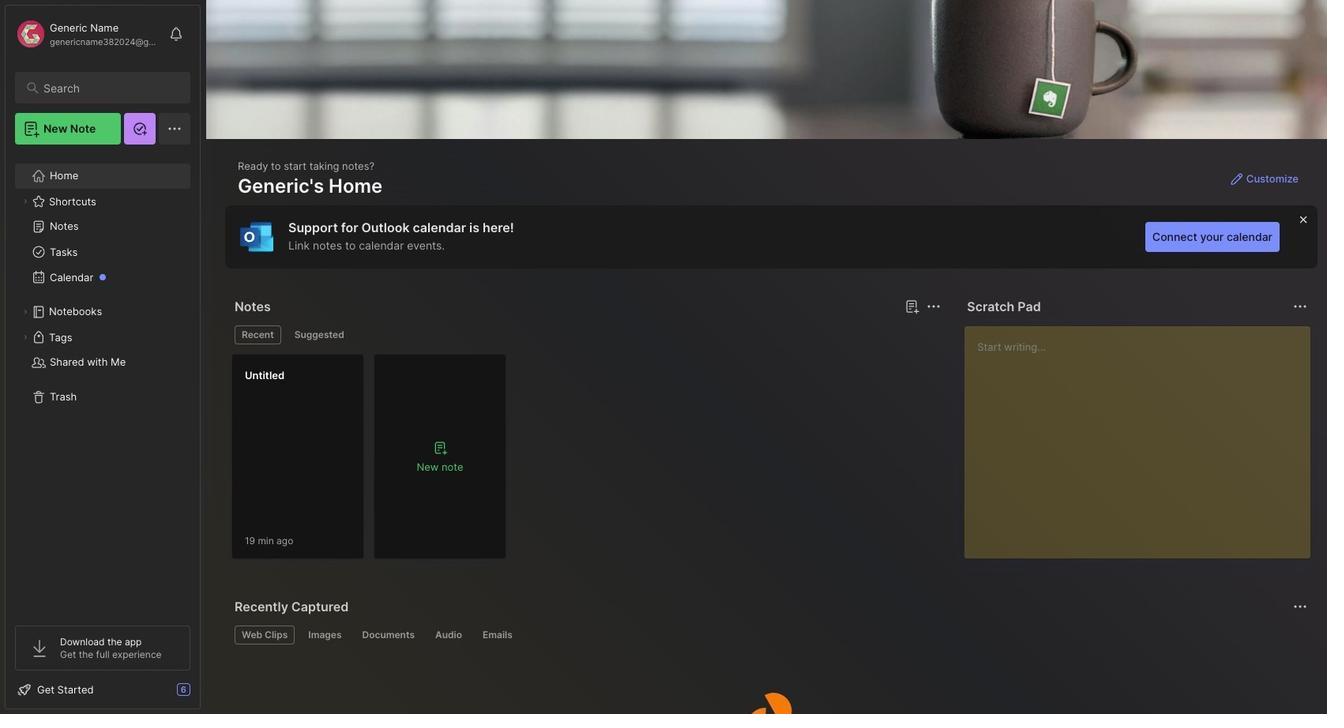 Task type: locate. For each thing, give the bounding box(es) containing it.
1 tab list from the top
[[235, 326, 939, 345]]

None search field
[[43, 78, 176, 97]]

2 tab list from the top
[[235, 626, 1305, 645]]

0 vertical spatial tab list
[[235, 326, 939, 345]]

none search field inside main element
[[43, 78, 176, 97]]

more actions image
[[925, 297, 944, 316], [1291, 297, 1310, 316], [1291, 597, 1310, 616]]

1 vertical spatial tab list
[[235, 626, 1305, 645]]

click to collapse image
[[200, 685, 211, 704]]

Search text field
[[43, 81, 176, 96]]

More actions field
[[923, 296, 945, 318], [1290, 296, 1312, 318], [1290, 596, 1312, 618]]

tab list
[[235, 326, 939, 345], [235, 626, 1305, 645]]

tree
[[6, 154, 200, 612]]

row group
[[232, 354, 516, 569]]

tab
[[235, 326, 281, 345], [287, 326, 351, 345], [235, 626, 295, 645], [301, 626, 349, 645], [355, 626, 422, 645], [428, 626, 469, 645], [476, 626, 520, 645]]



Task type: vqa. For each thing, say whether or not it's contained in the screenshot.
thumbnail
no



Task type: describe. For each thing, give the bounding box(es) containing it.
Start writing… text field
[[978, 326, 1310, 546]]

expand tags image
[[21, 333, 30, 342]]

expand notebooks image
[[21, 307, 30, 317]]

main element
[[0, 0, 205, 714]]

tree inside main element
[[6, 154, 200, 612]]

Help and Learning task checklist field
[[6, 677, 200, 703]]

Account field
[[15, 18, 161, 50]]



